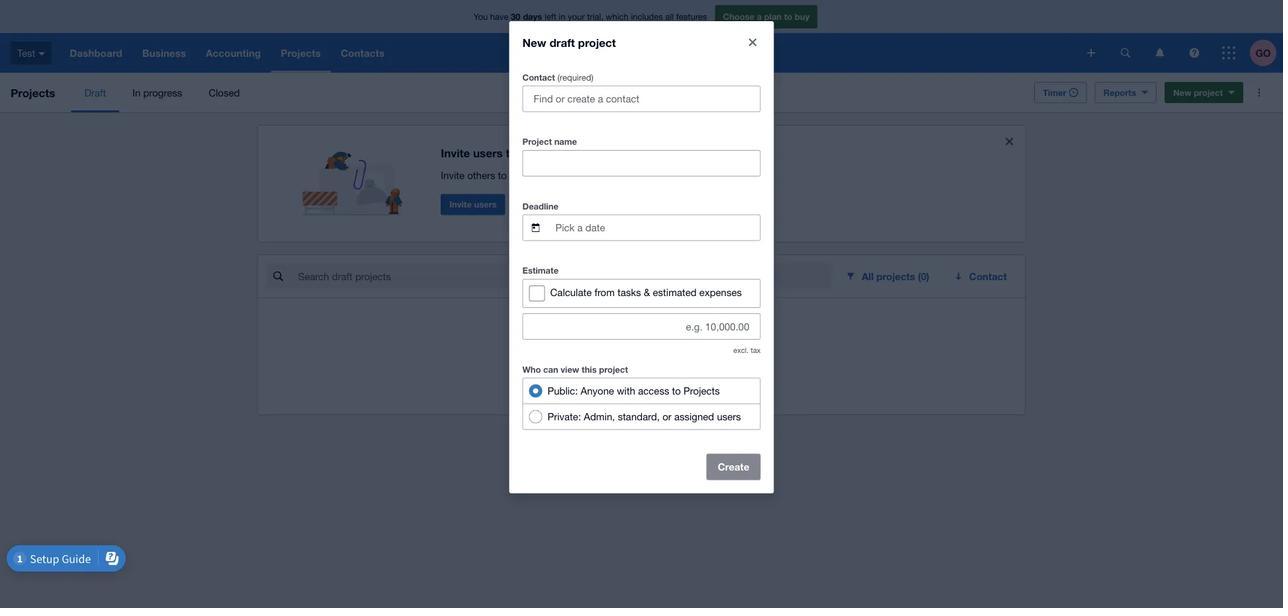 Task type: locate. For each thing, give the bounding box(es) containing it.
1 horizontal spatial and
[[618, 170, 635, 181]]

0 horizontal spatial new
[[523, 36, 546, 49]]

new
[[523, 36, 546, 49], [1173, 87, 1192, 98]]

1 horizontal spatial new
[[1173, 87, 1192, 98]]

plan
[[764, 11, 782, 22]]

draft for new
[[550, 36, 575, 49]]

new draft project dialog
[[509, 21, 774, 494]]

contact inside new draft project dialog
[[523, 72, 555, 82]]

group containing public: anyone with access to projects
[[523, 378, 761, 430]]

all
[[862, 271, 874, 283]]

go banner
[[0, 0, 1283, 73]]

to
[[784, 11, 793, 22], [506, 147, 517, 160], [498, 170, 507, 181], [672, 385, 681, 397]]

1 horizontal spatial projects
[[877, 271, 915, 283]]

and left assign on the top
[[567, 170, 584, 181]]

or
[[663, 411, 672, 423]]

invite for invite others to use projects and assign and manage their user roles
[[441, 170, 465, 181]]

test button
[[0, 33, 60, 73]]

in
[[559, 11, 566, 22]]

0 vertical spatial new
[[523, 36, 546, 49]]

timer button
[[1034, 82, 1087, 103]]

to right access
[[672, 385, 681, 397]]

new inside new draft project dialog
[[523, 36, 546, 49]]

0 vertical spatial project
[[578, 36, 616, 49]]

projects inside new draft project dialog
[[684, 385, 720, 397]]

2 vertical spatial invite
[[450, 200, 472, 210]]

new down days
[[523, 36, 546, 49]]

user
[[698, 170, 717, 181]]

have
[[490, 11, 509, 22]]

users down others
[[474, 200, 497, 210]]

projects down "test" popup button
[[11, 86, 55, 99]]

0 vertical spatial draft
[[550, 36, 575, 49]]

svg image inside "test" popup button
[[39, 52, 45, 55]]

1 vertical spatial users
[[474, 200, 497, 210]]

your
[[568, 11, 585, 22]]

expenses
[[699, 286, 742, 298]]

contact
[[523, 72, 555, 82], [969, 271, 1007, 283]]

Deadline field
[[554, 215, 760, 240]]

new right reports popup button
[[1173, 87, 1192, 98]]

features
[[676, 11, 707, 22]]

standard,
[[618, 411, 660, 423]]

contact button
[[945, 263, 1018, 290]]

draft
[[550, 36, 575, 49], [615, 357, 640, 370]]

group
[[523, 378, 761, 430]]

projects
[[877, 271, 915, 283], [643, 357, 687, 370]]

0 horizontal spatial draft
[[550, 36, 575, 49]]

invite up others
[[441, 147, 470, 160]]

projects
[[11, 86, 55, 99], [520, 147, 564, 160], [528, 170, 564, 181], [684, 385, 720, 397]]

projects right the use
[[528, 170, 564, 181]]

new project
[[1173, 87, 1223, 98]]

e.g. 10,000.00 field
[[523, 314, 760, 339]]

a
[[757, 11, 762, 22]]

to left "buy"
[[784, 11, 793, 22]]

from
[[595, 286, 615, 298]]

1 horizontal spatial draft
[[615, 357, 640, 370]]

go
[[1256, 47, 1271, 59]]

project
[[578, 36, 616, 49], [1194, 87, 1223, 98], [599, 365, 628, 375]]

invite left others
[[441, 170, 465, 181]]

excl. tax
[[734, 346, 761, 355]]

public:
[[548, 385, 578, 397]]

1 vertical spatial invite
[[441, 170, 465, 181]]

close button
[[740, 29, 766, 55]]

1 vertical spatial contact
[[969, 271, 1007, 283]]

you have 30 days left in your trial, which includes all features
[[474, 11, 707, 22]]

closed
[[209, 87, 240, 98]]

1 vertical spatial project
[[1194, 87, 1223, 98]]

users up others
[[473, 147, 503, 160]]

Search draft projects search field
[[297, 264, 831, 289]]

1 vertical spatial new
[[1173, 87, 1192, 98]]

view
[[561, 365, 579, 375]]

to left the use
[[498, 170, 507, 181]]

Project name field
[[523, 151, 760, 176]]

projects up access
[[643, 357, 687, 370]]

0 horizontal spatial and
[[567, 170, 584, 181]]

project down svg image
[[1194, 87, 1223, 98]]

and
[[567, 170, 584, 181], [618, 170, 635, 181]]

0 horizontal spatial contact
[[523, 72, 555, 82]]

others
[[467, 170, 495, 181]]

30
[[511, 11, 521, 22]]

1 horizontal spatial contact
[[969, 271, 1007, 283]]

assigned
[[674, 411, 714, 423]]

1 and from the left
[[567, 170, 584, 181]]

2 vertical spatial users
[[717, 411, 741, 423]]

calculate
[[550, 286, 592, 298]]

1 vertical spatial draft
[[615, 357, 640, 370]]

0 horizontal spatial projects
[[643, 357, 687, 370]]

draft right no
[[615, 357, 640, 370]]

0 vertical spatial users
[[473, 147, 503, 160]]

draft
[[84, 87, 106, 98]]

users right assigned
[[717, 411, 741, 423]]

contact left the (required)
[[523, 72, 555, 82]]

buy
[[795, 11, 810, 22]]

project right the this
[[599, 365, 628, 375]]

projects inside popup button
[[877, 271, 915, 283]]

0 vertical spatial projects
[[877, 271, 915, 283]]

to inside new draft project dialog
[[672, 385, 681, 397]]

contact right (0)
[[969, 271, 1007, 283]]

0 vertical spatial contact
[[523, 72, 555, 82]]

you
[[474, 11, 488, 22]]

users
[[473, 147, 503, 160], [474, 200, 497, 210], [717, 411, 741, 423]]

private: admin, standard, or assigned users
[[548, 411, 741, 423]]

new inside new project popup button
[[1173, 87, 1192, 98]]

assign
[[587, 170, 615, 181]]

invite users to projects image
[[303, 136, 409, 216]]

to inside go banner
[[784, 11, 793, 22]]

(required)
[[558, 72, 594, 82]]

go button
[[1250, 33, 1283, 73]]

left
[[545, 11, 556, 22]]

Find or create a contact field
[[523, 86, 760, 111]]

projects up assigned
[[684, 385, 720, 397]]

tax
[[751, 346, 761, 355]]

choose a plan to buy
[[723, 11, 810, 22]]

with
[[617, 385, 635, 397]]

draft down in
[[550, 36, 575, 49]]

1 vertical spatial projects
[[643, 357, 687, 370]]

timer
[[1043, 87, 1067, 98]]

and right assign on the top
[[618, 170, 635, 181]]

users for invite users to projects
[[473, 147, 503, 160]]

svg image
[[1121, 48, 1131, 58], [1156, 48, 1164, 58], [1190, 48, 1200, 58], [1087, 49, 1095, 57], [39, 52, 45, 55]]

projects left (0)
[[877, 271, 915, 283]]

name
[[554, 137, 577, 147]]

invite
[[441, 147, 470, 160], [441, 170, 465, 181], [450, 200, 472, 210]]

new draft project
[[523, 36, 616, 49]]

to up the use
[[506, 147, 517, 160]]

test
[[17, 47, 35, 59]]

contact inside popup button
[[969, 271, 1007, 283]]

0 vertical spatial invite
[[441, 147, 470, 160]]

draft inside dialog
[[550, 36, 575, 49]]

project down trial,
[[578, 36, 616, 49]]

invite down others
[[450, 200, 472, 210]]

navigation
[[60, 33, 1078, 73]]



Task type: describe. For each thing, give the bounding box(es) containing it.
navigation inside go banner
[[60, 33, 1078, 73]]

all projects (0)
[[862, 271, 930, 283]]

create button
[[707, 454, 761, 481]]

days
[[523, 11, 542, 22]]

private:
[[548, 411, 581, 423]]

users inside new draft project dialog
[[717, 411, 741, 423]]

manage
[[638, 170, 673, 181]]

who can view this project
[[523, 365, 628, 375]]

estimated
[[653, 286, 697, 298]]

contact for contact
[[969, 271, 1007, 283]]

progress
[[143, 87, 182, 98]]

all projects (0) button
[[837, 263, 940, 290]]

svg image
[[1222, 46, 1236, 60]]

users for invite users
[[474, 200, 497, 210]]

invite for invite users
[[450, 200, 472, 210]]

projects up the use
[[520, 147, 564, 160]]

trial,
[[587, 11, 604, 22]]

draft link
[[71, 73, 119, 113]]

draft for no
[[615, 357, 640, 370]]

project
[[523, 137, 552, 147]]

estimate
[[523, 266, 559, 276]]

invite others to use projects and assign and manage their user roles
[[441, 170, 742, 181]]

admin,
[[584, 411, 615, 423]]

excl.
[[734, 346, 749, 355]]

includes
[[631, 11, 663, 22]]

reports button
[[1095, 82, 1157, 103]]

calculate from tasks & estimated expenses
[[550, 286, 742, 298]]

contact (required)
[[523, 72, 594, 82]]

roles
[[720, 170, 742, 181]]

new project button
[[1165, 82, 1244, 103]]

in progress
[[132, 87, 182, 98]]

public: anyone with access to projects
[[548, 385, 720, 397]]

invite users
[[450, 200, 497, 210]]

invite for invite users to projects
[[441, 147, 470, 160]]

this
[[582, 365, 597, 375]]

their
[[676, 170, 696, 181]]

2 vertical spatial project
[[599, 365, 628, 375]]

2 and from the left
[[618, 170, 635, 181]]

which
[[606, 11, 629, 22]]

contact for contact (required)
[[523, 72, 555, 82]]

choose
[[723, 11, 755, 22]]

new for new draft project
[[523, 36, 546, 49]]

tasks
[[618, 286, 641, 298]]

can
[[543, 365, 558, 375]]

create
[[718, 461, 750, 473]]

no
[[596, 357, 611, 370]]

in progress link
[[119, 73, 195, 113]]

close image
[[749, 38, 757, 46]]

(0)
[[918, 271, 930, 283]]

invite users link
[[441, 194, 505, 216]]

use
[[510, 170, 526, 181]]

deadline
[[523, 201, 559, 211]]

anyone
[[581, 385, 614, 397]]

closed link
[[195, 73, 253, 113]]

project name
[[523, 137, 577, 147]]

who
[[523, 365, 541, 375]]

no draft projects
[[596, 357, 687, 370]]

invite users to projects
[[441, 147, 564, 160]]

reports
[[1104, 87, 1136, 98]]

new for new project
[[1173, 87, 1192, 98]]

group inside new draft project dialog
[[523, 378, 761, 430]]

all
[[665, 11, 674, 22]]

access
[[638, 385, 669, 397]]

project inside popup button
[[1194, 87, 1223, 98]]

in
[[132, 87, 141, 98]]

&
[[644, 286, 650, 298]]



Task type: vqa. For each thing, say whether or not it's contained in the screenshot.
the Addresses
no



